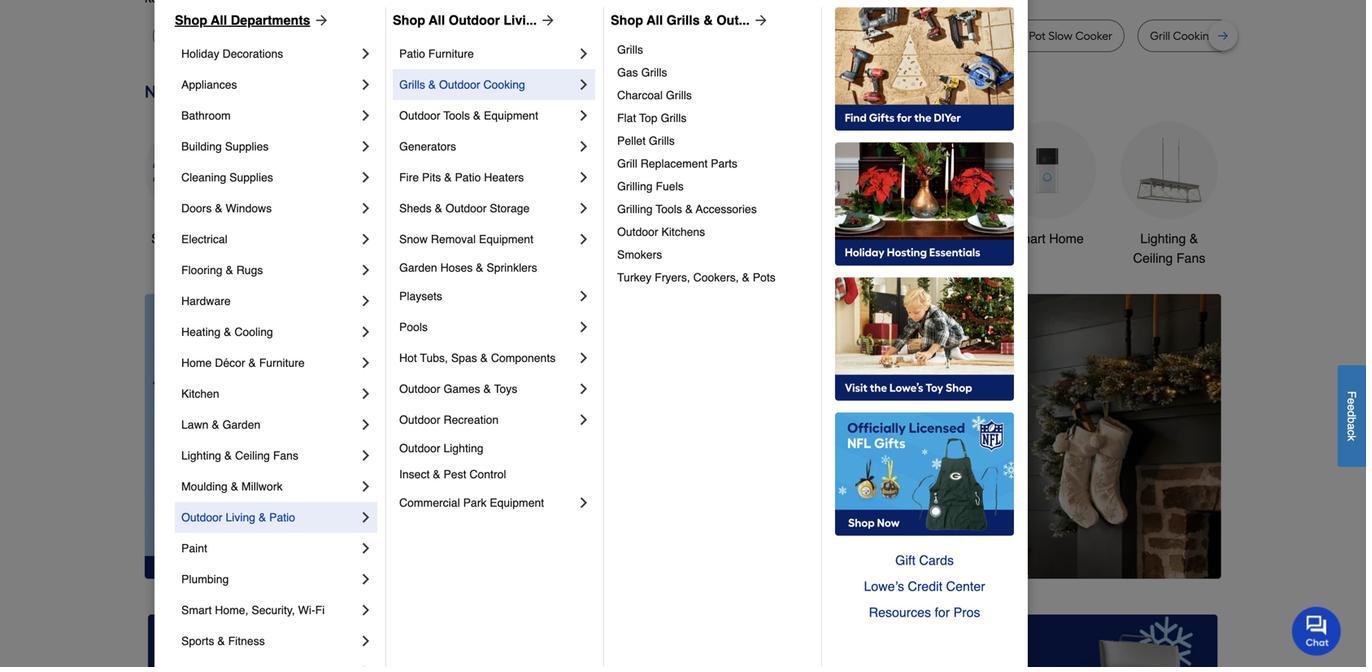 Task type: locate. For each thing, give the bounding box(es) containing it.
0 horizontal spatial bathroom link
[[181, 100, 358, 131]]

4 pot from the left
[[942, 29, 959, 43]]

find gifts for the diyer. image
[[835, 7, 1014, 131]]

0 horizontal spatial cooker
[[192, 29, 229, 43]]

e up d
[[1346, 398, 1359, 404]]

supplies
[[225, 140, 269, 153], [230, 171, 273, 184]]

1 horizontal spatial cooker
[[412, 29, 449, 43]]

f e e d b a c k button
[[1338, 365, 1367, 467]]

1 vertical spatial lighting & ceiling fans
[[181, 449, 299, 462]]

grills down the 'patio furniture' on the left
[[399, 78, 425, 91]]

pot for instant pot
[[942, 29, 959, 43]]

0 horizontal spatial lighting & ceiling fans
[[181, 449, 299, 462]]

1 horizontal spatial bathroom
[[898, 231, 954, 246]]

commercial park equipment link
[[399, 487, 576, 518]]

arrow right image inside 'shop all grills & out...' link
[[750, 12, 770, 28]]

chevron right image for lighting & ceiling fans
[[358, 447, 374, 464]]

outdoor up insect on the left
[[399, 442, 441, 455]]

charcoal grills link
[[617, 84, 810, 107]]

2 pot from the left
[[784, 29, 801, 43]]

1 vertical spatial supplies
[[230, 171, 273, 184]]

sports & fitness link
[[181, 626, 358, 656]]

hardware
[[181, 294, 231, 308]]

5 pot from the left
[[1029, 29, 1046, 43]]

shop inside shop all departments link
[[175, 13, 207, 28]]

lighting & ceiling fans
[[1134, 231, 1206, 266], [181, 449, 299, 462]]

sprinklers
[[487, 261, 537, 274]]

shop up gas
[[611, 13, 643, 28]]

0 vertical spatial home
[[1050, 231, 1084, 246]]

1 grilling from the top
[[617, 180, 653, 193]]

grilling down grill
[[617, 180, 653, 193]]

pot for crock pot
[[300, 29, 317, 43]]

0 vertical spatial bathroom
[[181, 109, 231, 122]]

outdoor recreation
[[399, 413, 499, 426]]

furniture up grills & outdoor cooking
[[429, 47, 474, 60]]

1 vertical spatial furniture
[[259, 356, 305, 369]]

1 crock from the left
[[267, 29, 297, 43]]

2 crock from the left
[[751, 29, 781, 43]]

2 grilling from the top
[[617, 203, 653, 216]]

1 horizontal spatial slow
[[385, 29, 409, 43]]

chevron right image for bathroom
[[358, 107, 374, 124]]

1 vertical spatial decorations
[[525, 251, 594, 266]]

0 horizontal spatial outdoor tools & equipment link
[[399, 100, 576, 131]]

chevron right image for appliances
[[358, 76, 374, 93]]

1 vertical spatial kitchen
[[181, 387, 219, 400]]

outdoor down 'hot'
[[399, 382, 441, 395]]

playsets
[[399, 290, 442, 303]]

accessories
[[696, 203, 757, 216]]

1 horizontal spatial decorations
[[525, 251, 594, 266]]

windows
[[226, 202, 272, 215]]

2 horizontal spatial cooker
[[1076, 29, 1113, 43]]

shop all deals
[[151, 231, 236, 246]]

shop inside shop all outdoor livi... "link"
[[393, 13, 425, 28]]

2 horizontal spatial lighting
[[1141, 231, 1186, 246]]

chevron right image for outdoor recreation
[[576, 412, 592, 428]]

chevron right image for flooring & rugs
[[358, 262, 374, 278]]

arrow right image
[[310, 12, 330, 28], [750, 12, 770, 28], [1192, 436, 1208, 453]]

shop up triple slow cooker
[[393, 13, 425, 28]]

c
[[1346, 430, 1359, 435]]

security,
[[252, 604, 295, 617]]

1 vertical spatial smart
[[181, 604, 212, 617]]

equipment up sprinklers
[[479, 233, 534, 246]]

crock for crock pot cooking pot
[[751, 29, 781, 43]]

garden down kitchen link
[[223, 418, 261, 431]]

all up the 'patio furniture' on the left
[[429, 13, 445, 28]]

crock pot cooking pot
[[751, 29, 866, 43]]

smart
[[1011, 231, 1046, 246], [181, 604, 212, 617]]

grilling fuels
[[617, 180, 684, 193]]

0 horizontal spatial lighting
[[181, 449, 221, 462]]

1 vertical spatial garden
[[223, 418, 261, 431]]

1 horizontal spatial home
[[1050, 231, 1084, 246]]

1 horizontal spatial lighting & ceiling fans link
[[1121, 122, 1219, 268]]

fi
[[315, 604, 325, 617]]

1 vertical spatial home
[[181, 356, 212, 369]]

1 vertical spatial patio
[[455, 171, 481, 184]]

crock for crock pot
[[267, 29, 297, 43]]

patio up sheds & outdoor storage
[[455, 171, 481, 184]]

0 horizontal spatial garden
[[223, 418, 261, 431]]

3 shop from the left
[[611, 13, 643, 28]]

chevron right image for sheds & outdoor storage
[[576, 200, 592, 216]]

heating & cooling
[[181, 325, 273, 338]]

instant pot
[[904, 29, 959, 43]]

grills up charcoal grills
[[641, 66, 667, 79]]

recommended searches for you heading
[[145, 0, 1222, 7]]

all up slow cooker
[[211, 13, 227, 28]]

chevron right image for grills & outdoor cooking
[[576, 76, 592, 93]]

equipment
[[484, 109, 539, 122], [479, 233, 534, 246], [773, 251, 835, 266], [490, 496, 544, 509]]

flooring & rugs
[[181, 264, 263, 277]]

chevron right image for plumbing
[[358, 571, 374, 587]]

cookers,
[[694, 271, 739, 284]]

outdoor up patio furniture link
[[449, 13, 500, 28]]

get up to 2 free select tools or batteries when you buy 1 with select purchases. image
[[148, 614, 488, 667]]

doors
[[181, 202, 212, 215]]

chevron right image for outdoor tools & equipment
[[576, 107, 592, 124]]

grilling down "grilling fuels"
[[617, 203, 653, 216]]

0 horizontal spatial smart
[[181, 604, 212, 617]]

plumbing link
[[181, 564, 358, 595]]

0 horizontal spatial arrow right image
[[310, 12, 330, 28]]

0 vertical spatial ceiling
[[1134, 251, 1173, 266]]

pellet grills link
[[617, 129, 810, 152]]

decorations for christmas
[[525, 251, 594, 266]]

chevron right image for fire pits & patio heaters
[[576, 169, 592, 185]]

all for outdoor
[[429, 13, 445, 28]]

1 horizontal spatial smart
[[1011, 231, 1046, 246]]

fitness
[[228, 635, 265, 648]]

building
[[181, 140, 222, 153]]

0 horizontal spatial crock
[[267, 29, 297, 43]]

furniture down heating & cooling link
[[259, 356, 305, 369]]

shop inside 'shop all grills & out...' link
[[611, 13, 643, 28]]

resources
[[869, 605, 931, 620]]

all down recommended searches for you heading
[[647, 13, 663, 28]]

arrow right image for shop all departments
[[310, 12, 330, 28]]

grills up flat top grills
[[666, 89, 692, 102]]

grill
[[617, 157, 638, 170]]

chevron right image for smart home, security, wi-fi
[[358, 602, 374, 618]]

1 horizontal spatial crock
[[751, 29, 781, 43]]

1 horizontal spatial bathroom link
[[877, 122, 975, 248]]

chevron right image for snow removal equipment
[[576, 231, 592, 247]]

rugs
[[236, 264, 263, 277]]

shop up slow cooker
[[175, 13, 207, 28]]

crock
[[267, 29, 297, 43], [751, 29, 781, 43], [996, 29, 1027, 43]]

all right shop at the left top
[[185, 231, 199, 246]]

0 horizontal spatial patio
[[269, 511, 295, 524]]

1 horizontal spatial garden
[[399, 261, 437, 274]]

visit the lowe's toy shop. image
[[835, 277, 1014, 401]]

0 horizontal spatial slow
[[165, 29, 189, 43]]

chevron right image for heating & cooling
[[358, 324, 374, 340]]

crock for crock pot slow cooker
[[996, 29, 1027, 43]]

cooker up the 'patio furniture' on the left
[[412, 29, 449, 43]]

charcoal
[[617, 89, 663, 102]]

all inside "link"
[[185, 231, 199, 246]]

recreation
[[444, 413, 499, 426]]

2 cooker from the left
[[412, 29, 449, 43]]

holiday decorations link
[[181, 38, 358, 69]]

cooker up holiday
[[192, 29, 229, 43]]

up to 35 percent off select small appliances. image
[[514, 614, 853, 667]]

decorations down shop all departments link
[[223, 47, 283, 60]]

ceiling
[[1134, 251, 1173, 266], [235, 449, 270, 462]]

2 vertical spatial patio
[[269, 511, 295, 524]]

0 horizontal spatial cooking
[[804, 29, 847, 43]]

kitchen up smokers
[[635, 231, 678, 246]]

chevron right image for cleaning supplies
[[358, 169, 374, 185]]

outdoor tools & equipment up pots
[[757, 231, 850, 266]]

smart home link
[[999, 122, 1097, 248]]

smart inside "link"
[[181, 604, 212, 617]]

k
[[1346, 435, 1359, 441]]

1 horizontal spatial furniture
[[429, 47, 474, 60]]

grills up gas
[[617, 43, 643, 56]]

fans
[[1177, 251, 1206, 266], [273, 449, 299, 462]]

0 vertical spatial fans
[[1177, 251, 1206, 266]]

2 horizontal spatial patio
[[455, 171, 481, 184]]

patio up 'paint' link
[[269, 511, 295, 524]]

cooker left grill
[[1076, 29, 1113, 43]]

1 horizontal spatial ceiling
[[1134, 251, 1173, 266]]

1 e from the top
[[1346, 398, 1359, 404]]

smart home, security, wi-fi link
[[181, 595, 358, 626]]

sports
[[181, 635, 214, 648]]

1 horizontal spatial outdoor tools & equipment link
[[755, 122, 853, 268]]

cooker
[[192, 29, 229, 43], [412, 29, 449, 43], [1076, 29, 1113, 43]]

pot for crock pot cooking pot
[[784, 29, 801, 43]]

chevron right image for sports & fitness
[[358, 633, 374, 649]]

grills & outdoor cooking link
[[399, 69, 576, 100]]

instant
[[904, 29, 939, 43]]

chevron right image
[[576, 46, 592, 62], [576, 76, 592, 93], [358, 138, 374, 155], [576, 138, 592, 155], [358, 169, 374, 185], [576, 169, 592, 185], [358, 200, 374, 216], [576, 200, 592, 216], [358, 231, 374, 247], [576, 231, 592, 247], [576, 288, 592, 304], [358, 355, 374, 371], [576, 412, 592, 428], [358, 417, 374, 433], [358, 447, 374, 464], [576, 495, 592, 511], [358, 509, 374, 526], [358, 602, 374, 618]]

supplies up windows
[[230, 171, 273, 184]]

kitchen for kitchen
[[181, 387, 219, 400]]

crock right instant pot
[[996, 29, 1027, 43]]

0 vertical spatial decorations
[[223, 47, 283, 60]]

crock down departments
[[267, 29, 297, 43]]

for
[[935, 605, 950, 620]]

outdoor living & patio link
[[181, 502, 358, 533]]

grills inside "link"
[[399, 78, 425, 91]]

cleaning supplies link
[[181, 162, 358, 193]]

chevron right image for building supplies
[[358, 138, 374, 155]]

2 shop from the left
[[393, 13, 425, 28]]

all for grills
[[647, 13, 663, 28]]

outdoor up generators
[[399, 109, 441, 122]]

components
[[491, 351, 556, 364]]

gas grills
[[617, 66, 667, 79]]

1 horizontal spatial cooking
[[1173, 29, 1217, 43]]

arrow right image inside shop all departments link
[[310, 12, 330, 28]]

chat invite button image
[[1293, 606, 1342, 656]]

décor
[[215, 356, 245, 369]]

1 horizontal spatial patio
[[399, 47, 425, 60]]

1 horizontal spatial arrow right image
[[750, 12, 770, 28]]

chevron right image for doors & windows
[[358, 200, 374, 216]]

outdoor tools & equipment link
[[399, 100, 576, 131], [755, 122, 853, 268]]

e
[[1346, 398, 1359, 404], [1346, 404, 1359, 411]]

arrow right image for shop all grills & out...
[[750, 12, 770, 28]]

0 horizontal spatial decorations
[[223, 47, 283, 60]]

0 vertical spatial grilling
[[617, 180, 653, 193]]

outdoor down the 'patio furniture' on the left
[[439, 78, 480, 91]]

3 crock from the left
[[996, 29, 1027, 43]]

shop these last-minute gifts. $99 or less. quantities are limited and won't last. image
[[145, 294, 408, 579]]

crock up gas grills link
[[751, 29, 781, 43]]

grilling for grilling fuels
[[617, 180, 653, 193]]

1 horizontal spatial kitchen
[[635, 231, 678, 246]]

e up the b on the bottom right of page
[[1346, 404, 1359, 411]]

2 e from the top
[[1346, 404, 1359, 411]]

1 vertical spatial fans
[[273, 449, 299, 462]]

smart for smart home, security, wi-fi
[[181, 604, 212, 617]]

1 vertical spatial lighting & ceiling fans link
[[181, 440, 358, 471]]

toys
[[494, 382, 518, 395]]

3 cooker from the left
[[1076, 29, 1113, 43]]

1 horizontal spatial shop
[[393, 13, 425, 28]]

snow
[[399, 233, 428, 246]]

shop for shop all departments
[[175, 13, 207, 28]]

chevron right image for patio furniture
[[576, 46, 592, 62]]

kitchen up lawn
[[181, 387, 219, 400]]

0 horizontal spatial kitchen
[[181, 387, 219, 400]]

grilling fuels link
[[617, 175, 810, 198]]

chevron right image for outdoor games & toys
[[576, 381, 592, 397]]

outdoor kitchens
[[617, 225, 705, 238]]

shop all grills & out... link
[[611, 11, 770, 30]]

chevron right image for commercial park equipment
[[576, 495, 592, 511]]

credit
[[908, 579, 943, 594]]

2 horizontal spatial slow
[[1049, 29, 1073, 43]]

0 vertical spatial outdoor tools & equipment
[[399, 109, 539, 122]]

chevron right image for lawn & garden
[[358, 417, 374, 433]]

outdoor tools & equipment down grills & outdoor cooking
[[399, 109, 539, 122]]

1 cooker from the left
[[192, 29, 229, 43]]

tubs,
[[420, 351, 448, 364]]

patio for outdoor living & patio
[[269, 511, 295, 524]]

all inside "link"
[[429, 13, 445, 28]]

1 horizontal spatial outdoor tools & equipment
[[757, 231, 850, 266]]

pots
[[753, 271, 776, 284]]

tools
[[444, 109, 470, 122], [656, 203, 682, 216], [422, 231, 453, 246], [808, 231, 838, 246]]

decorations down christmas
[[525, 251, 594, 266]]

2 horizontal spatial crock
[[996, 29, 1027, 43]]

garden up playsets
[[399, 261, 437, 274]]

1 shop from the left
[[175, 13, 207, 28]]

0 vertical spatial smart
[[1011, 231, 1046, 246]]

snow removal equipment link
[[399, 224, 576, 255]]

0 horizontal spatial shop
[[175, 13, 207, 28]]

0 vertical spatial kitchen
[[635, 231, 678, 246]]

moulding & millwork link
[[181, 471, 358, 502]]

garden hoses & sprinklers
[[399, 261, 537, 274]]

0 vertical spatial lighting & ceiling fans link
[[1121, 122, 1219, 268]]

faucets
[[682, 231, 728, 246]]

2 horizontal spatial shop
[[611, 13, 643, 28]]

chevron right image
[[358, 46, 374, 62], [358, 76, 374, 93], [358, 107, 374, 124], [576, 107, 592, 124], [358, 262, 374, 278], [358, 293, 374, 309], [576, 319, 592, 335], [358, 324, 374, 340], [576, 350, 592, 366], [576, 381, 592, 397], [358, 386, 374, 402], [358, 478, 374, 495], [358, 540, 374, 556], [358, 571, 374, 587], [358, 633, 374, 649], [358, 664, 374, 667]]

pot for crock pot slow cooker
[[1029, 29, 1046, 43]]

0 vertical spatial patio
[[399, 47, 425, 60]]

1 horizontal spatial fans
[[1177, 251, 1206, 266]]

0 horizontal spatial ceiling
[[235, 449, 270, 462]]

arrow right image
[[537, 12, 557, 28]]

0 vertical spatial lighting & ceiling fans
[[1134, 231, 1206, 266]]

0 vertical spatial supplies
[[225, 140, 269, 153]]

hardware link
[[181, 286, 358, 316]]

0 horizontal spatial lighting & ceiling fans link
[[181, 440, 358, 471]]

up to 30 percent off select grills and accessories. image
[[879, 614, 1219, 667]]

2 slow from the left
[[385, 29, 409, 43]]

officially licensed n f l gifts. shop now. image
[[835, 412, 1014, 536]]

1 pot from the left
[[300, 29, 317, 43]]

cooking
[[804, 29, 847, 43], [1173, 29, 1217, 43]]

grills down recommended searches for you heading
[[667, 13, 700, 28]]

patio down triple slow cooker
[[399, 47, 425, 60]]

insect & pest control link
[[399, 461, 592, 487]]

1 vertical spatial grilling
[[617, 203, 653, 216]]

kitchen faucets
[[635, 231, 728, 246]]

& inside lighting & ceiling fans
[[1190, 231, 1199, 246]]

chevron right image for kitchen
[[358, 386, 374, 402]]

& inside 'link'
[[226, 264, 233, 277]]

chevron right image for holiday decorations
[[358, 46, 374, 62]]

grills right top
[[661, 111, 687, 124]]

resources for pros link
[[835, 600, 1014, 626]]

triple
[[354, 29, 382, 43]]

grill
[[1150, 29, 1171, 43]]

grills down flat top grills
[[649, 134, 675, 147]]

pellet grills
[[617, 134, 675, 147]]

supplies up the cleaning supplies
[[225, 140, 269, 153]]



Task type: describe. For each thing, give the bounding box(es) containing it.
triple slow cooker
[[354, 29, 449, 43]]

0 vertical spatial garden
[[399, 261, 437, 274]]

scroll to item #2 image
[[784, 549, 823, 556]]

control
[[470, 468, 506, 481]]

flooring & rugs link
[[181, 255, 358, 286]]

livi...
[[504, 13, 537, 28]]

outdoor inside "link"
[[449, 13, 500, 28]]

0 horizontal spatial fans
[[273, 449, 299, 462]]

electrical
[[181, 233, 228, 246]]

1 horizontal spatial lighting & ceiling fans
[[1134, 231, 1206, 266]]

replacement
[[641, 157, 708, 170]]

scroll to item #4 element
[[862, 548, 904, 557]]

f e e d b a c k
[[1346, 391, 1359, 441]]

decorations for holiday
[[223, 47, 283, 60]]

shop all departments
[[175, 13, 310, 28]]

chevron right image for outdoor living & patio
[[358, 509, 374, 526]]

pools
[[399, 321, 428, 334]]

outdoor up the 'outdoor lighting'
[[399, 413, 441, 426]]

0 horizontal spatial outdoor tools & equipment
[[399, 109, 539, 122]]

crock pot slow cooker
[[996, 29, 1113, 43]]

generators link
[[399, 131, 576, 162]]

gift cards link
[[835, 547, 1014, 574]]

sheds & outdoor storage link
[[399, 193, 576, 224]]

b
[[1346, 417, 1359, 423]]

1 vertical spatial bathroom
[[898, 231, 954, 246]]

center
[[947, 579, 986, 594]]

chevron right image for moulding & millwork
[[358, 478, 374, 495]]

supplies for cleaning supplies
[[230, 171, 273, 184]]

all for deals
[[185, 231, 199, 246]]

patio for fire pits & patio heaters
[[455, 171, 481, 184]]

75 percent off all artificial christmas trees, holiday lights and more. image
[[434, 294, 1222, 579]]

fuels
[[656, 180, 684, 193]]

flat top grills
[[617, 111, 687, 124]]

chevron right image for playsets
[[576, 288, 592, 304]]

resources for pros
[[869, 605, 981, 620]]

millwork
[[242, 480, 283, 493]]

lowe's credit center link
[[835, 574, 1014, 600]]

rack
[[1314, 29, 1339, 43]]

fans inside lighting & ceiling fans
[[1177, 251, 1206, 266]]

top
[[639, 111, 658, 124]]

warming
[[1263, 29, 1311, 43]]

1 slow from the left
[[165, 29, 189, 43]]

shop all outdoor livi... link
[[393, 11, 557, 30]]

1 vertical spatial ceiling
[[235, 449, 270, 462]]

outdoor down moulding
[[181, 511, 223, 524]]

home décor & furniture
[[181, 356, 305, 369]]

building supplies link
[[181, 131, 358, 162]]

chevron right image for home décor & furniture
[[358, 355, 374, 371]]

pros
[[954, 605, 981, 620]]

grill replacement parts
[[617, 157, 738, 170]]

lighting inside lighting & ceiling fans
[[1141, 231, 1186, 246]]

chevron right image for pools
[[576, 319, 592, 335]]

patio furniture link
[[399, 38, 576, 69]]

commercial park equipment
[[399, 496, 544, 509]]

spas
[[451, 351, 477, 364]]

shop all outdoor livi...
[[393, 13, 537, 28]]

flooring
[[181, 264, 223, 277]]

cleaning
[[181, 171, 226, 184]]

chevron right image for generators
[[576, 138, 592, 155]]

flat top grills link
[[617, 107, 810, 129]]

outdoor inside "link"
[[439, 78, 480, 91]]

microwave
[[487, 29, 543, 43]]

garden hoses & sprinklers link
[[399, 255, 592, 281]]

grilling for grilling tools & accessories
[[617, 203, 653, 216]]

playsets link
[[399, 281, 576, 312]]

1 cooking from the left
[[804, 29, 847, 43]]

outdoor up "snow removal equipment"
[[446, 202, 487, 215]]

sheds & outdoor storage
[[399, 202, 530, 215]]

outdoor lighting link
[[399, 435, 592, 461]]

0 horizontal spatial furniture
[[259, 356, 305, 369]]

0 horizontal spatial bathroom
[[181, 109, 231, 122]]

all for departments
[[211, 13, 227, 28]]

outdoor recreation link
[[399, 404, 576, 435]]

storage
[[490, 202, 530, 215]]

outdoor up smokers
[[617, 225, 659, 238]]

appliances link
[[181, 69, 358, 100]]

hot tubs, spas & components
[[399, 351, 556, 364]]

removal
[[431, 233, 476, 246]]

patio furniture
[[399, 47, 474, 60]]

smokers
[[617, 248, 662, 261]]

christmas decorations link
[[511, 122, 608, 268]]

cooking
[[484, 78, 525, 91]]

& inside outdoor tools & equipment
[[842, 231, 850, 246]]

a
[[1346, 423, 1359, 430]]

0 horizontal spatial home
[[181, 356, 212, 369]]

fire pits & patio heaters link
[[399, 162, 576, 193]]

3 slow from the left
[[1049, 29, 1073, 43]]

shop
[[151, 231, 182, 246]]

outdoor kitchens link
[[617, 220, 810, 243]]

fire pits & patio heaters
[[399, 171, 524, 184]]

hot tubs, spas & components link
[[399, 342, 576, 373]]

paint
[[181, 542, 207, 555]]

kitchen faucets link
[[633, 122, 731, 248]]

wi-
[[298, 604, 315, 617]]

kitchen link
[[181, 378, 358, 409]]

moulding & millwork
[[181, 480, 283, 493]]

2 horizontal spatial arrow right image
[[1192, 436, 1208, 453]]

grill cooking grate & warming rack
[[1150, 29, 1339, 43]]

grills link
[[617, 38, 810, 61]]

lowe's
[[864, 579, 905, 594]]

supplies for building supplies
[[225, 140, 269, 153]]

kitchen for kitchen faucets
[[635, 231, 678, 246]]

living
[[226, 511, 255, 524]]

chevron right image for paint
[[358, 540, 374, 556]]

shop all grills & out...
[[611, 13, 750, 28]]

heating & cooling link
[[181, 316, 358, 347]]

equipment down insect & pest control link at the bottom of the page
[[490, 496, 544, 509]]

tools link
[[389, 122, 486, 248]]

chevron right image for hardware
[[358, 293, 374, 309]]

christmas
[[530, 231, 589, 246]]

arrow left image
[[447, 436, 464, 453]]

2 cooking from the left
[[1173, 29, 1217, 43]]

smart home, security, wi-fi
[[181, 604, 325, 617]]

holiday hosting essentials. image
[[835, 142, 1014, 266]]

1 vertical spatial outdoor tools & equipment
[[757, 231, 850, 266]]

out...
[[717, 13, 750, 28]]

appliances
[[181, 78, 237, 91]]

shop for shop all outdoor livi...
[[393, 13, 425, 28]]

1 horizontal spatial lighting
[[444, 442, 484, 455]]

fire
[[399, 171, 419, 184]]

turkey fryers, cookers, & pots
[[617, 271, 776, 284]]

gift cards
[[896, 553, 954, 568]]

& inside "link"
[[429, 78, 436, 91]]

departments
[[231, 13, 310, 28]]

electrical link
[[181, 224, 358, 255]]

crock pot
[[267, 29, 317, 43]]

scroll to item #5 image
[[904, 549, 943, 556]]

chevron right image for hot tubs, spas & components
[[576, 350, 592, 366]]

equipment down "cooking"
[[484, 109, 539, 122]]

smart home
[[1011, 231, 1084, 246]]

outdoor up pots
[[757, 231, 804, 246]]

chevron right image for electrical
[[358, 231, 374, 247]]

new deals every day during 25 days of deals image
[[145, 78, 1222, 105]]

smart for smart home
[[1011, 231, 1046, 246]]

grills & outdoor cooking
[[399, 78, 525, 91]]

heating
[[181, 325, 221, 338]]

equipment up pots
[[773, 251, 835, 266]]

shop for shop all grills & out...
[[611, 13, 643, 28]]

cleaning supplies
[[181, 171, 273, 184]]

insect & pest control
[[399, 468, 506, 481]]

3 pot from the left
[[850, 29, 866, 43]]

snow removal equipment
[[399, 233, 534, 246]]

0 vertical spatial furniture
[[429, 47, 474, 60]]

flat
[[617, 111, 636, 124]]

christmas decorations
[[525, 231, 594, 266]]



Task type: vqa. For each thing, say whether or not it's contained in the screenshot.
the left chevron down image
no



